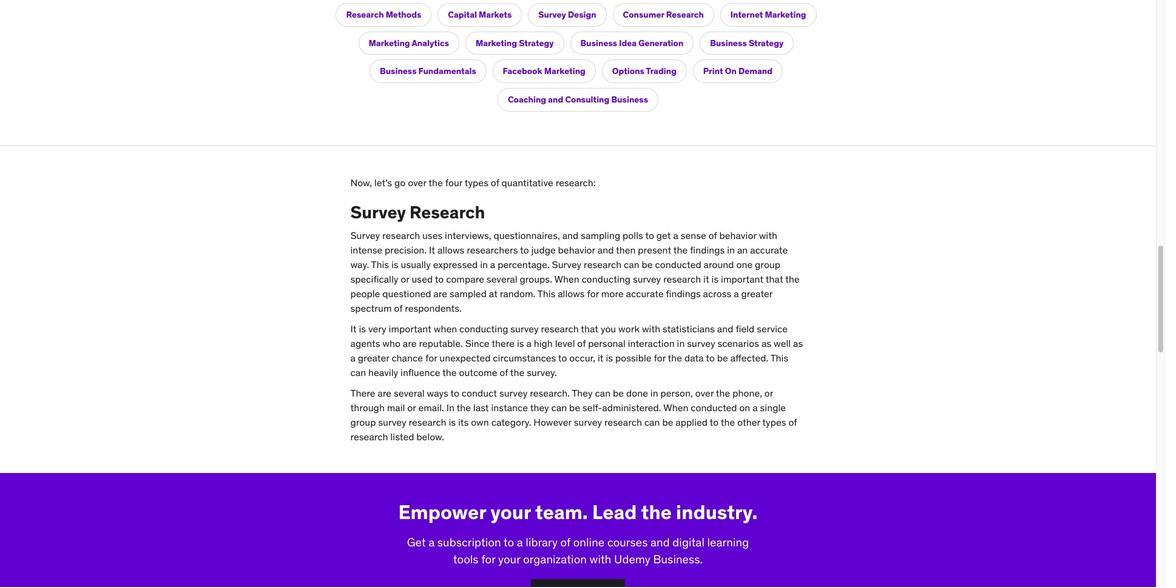 Task type: vqa. For each thing, say whether or not it's contained in the screenshot.
the top Behavior
yes



Task type: locate. For each thing, give the bounding box(es) containing it.
since
[[466, 337, 490, 349]]

options trading link
[[602, 60, 687, 83]]

for right tools on the bottom
[[482, 553, 496, 567]]

marketing inside "link"
[[476, 37, 517, 48]]

research inside survey research survey research uses interviews, questionnaires, and sampling polls to get a sense of behavior with intense precision. it allows researchers to judge behavior and then present the findings in an accurate way. this is usually expressed in a percentage. survey research can be conducted around one group specifically or used to compare several groups. when conducting survey research it is important that the people questioned are sampled at random. this allows for more accurate findings across a greater spectrum of respondents.
[[410, 202, 485, 223]]

research for consumer
[[667, 9, 704, 20]]

questionnaires,
[[494, 229, 560, 241]]

1 vertical spatial it
[[351, 323, 357, 335]]

now,
[[351, 177, 372, 189]]

2 horizontal spatial research
[[667, 9, 704, 20]]

facebook marketing
[[503, 66, 586, 77]]

the left phone,
[[716, 387, 731, 399]]

1 horizontal spatial when
[[664, 402, 689, 414]]

when
[[434, 323, 457, 335]]

be inside survey research survey research uses interviews, questionnaires, and sampling polls to get a sense of behavior with intense precision. it allows researchers to judge behavior and then present the findings in an accurate way. this is usually expressed in a percentage. survey research can be conducted around one group specifically or used to compare several groups. when conducting survey research it is important that the people questioned are sampled at random. this allows for more accurate findings across a greater spectrum of respondents.
[[642, 258, 653, 271]]

1 vertical spatial your
[[499, 553, 521, 567]]

1 vertical spatial are
[[403, 337, 417, 349]]

0 vertical spatial allows
[[438, 244, 465, 256]]

1 horizontal spatial that
[[766, 273, 784, 285]]

survey design
[[539, 9, 597, 20]]

learning
[[708, 536, 750, 550]]

business down options
[[612, 94, 649, 105]]

1 horizontal spatial it
[[704, 273, 710, 285]]

2 vertical spatial are
[[378, 387, 392, 399]]

1 horizontal spatial types
[[763, 416, 787, 428]]

0 vertical spatial or
[[401, 273, 410, 285]]

group down "through"
[[351, 416, 376, 428]]

business inside business strategy link
[[711, 37, 747, 48]]

1 as from the left
[[762, 337, 772, 349]]

can
[[624, 258, 640, 271], [351, 367, 366, 379], [595, 387, 611, 399], [552, 402, 567, 414], [645, 416, 660, 428]]

agents
[[351, 337, 380, 349]]

consulting
[[566, 94, 610, 105]]

1 horizontal spatial several
[[487, 273, 518, 285]]

2 vertical spatial or
[[408, 402, 416, 414]]

are up chance
[[403, 337, 417, 349]]

1 vertical spatial important
[[389, 323, 432, 335]]

affected.
[[731, 352, 769, 364]]

0 vertical spatial greater
[[742, 288, 773, 300]]

on
[[740, 402, 751, 414]]

1 horizontal spatial this
[[538, 288, 556, 300]]

0 vertical spatial several
[[487, 273, 518, 285]]

strategy inside business strategy link
[[749, 37, 784, 48]]

research up generation
[[667, 9, 704, 20]]

it inside survey research survey research uses interviews, questionnaires, and sampling polls to get a sense of behavior with intense precision. it allows researchers to judge behavior and then present the findings in an accurate way. this is usually expressed in a percentage. survey research can be conducted around one group specifically or used to compare several groups. when conducting survey research it is important that the people questioned are sampled at random. this allows for more accurate findings across a greater spectrum of respondents.
[[429, 244, 435, 256]]

with for research
[[759, 229, 778, 241]]

researchers
[[467, 244, 518, 256]]

0 horizontal spatial group
[[351, 416, 376, 428]]

0 vertical spatial behavior
[[720, 229, 757, 241]]

polls
[[623, 229, 644, 241]]

0 horizontal spatial types
[[465, 177, 489, 189]]

0 vertical spatial your
[[491, 500, 531, 525]]

it
[[704, 273, 710, 285], [598, 352, 604, 364]]

conducting inside survey research survey research uses interviews, questionnaires, and sampling polls to get a sense of behavior with intense precision. it allows researchers to judge behavior and then present the findings in an accurate way. this is usually expressed in a percentage. survey research can be conducted around one group specifically or used to compare several groups. when conducting survey research it is important that the people questioned are sampled at random. this allows for more accurate findings across a greater spectrum of respondents.
[[582, 273, 631, 285]]

last
[[474, 402, 489, 414]]

greater down agents at the bottom of the page
[[358, 352, 390, 364]]

it down personal
[[598, 352, 604, 364]]

internet marketing
[[731, 9, 807, 20]]

0 vertical spatial when
[[555, 273, 580, 285]]

1 horizontal spatial over
[[696, 387, 714, 399]]

and right coaching
[[548, 94, 564, 105]]

or right mail
[[408, 402, 416, 414]]

that up service
[[766, 273, 784, 285]]

greater down one
[[742, 288, 773, 300]]

1 horizontal spatial allows
[[558, 288, 585, 300]]

0 vertical spatial important
[[721, 273, 764, 285]]

business for business fundamentals
[[380, 66, 417, 77]]

several inside survey research survey research uses interviews, questionnaires, and sampling polls to get a sense of behavior with intense precision. it allows researchers to judge behavior and then present the findings in an accurate way. this is usually expressed in a percentage. survey research can be conducted around one group specifically or used to compare several groups. when conducting survey research it is important that the people questioned are sampled at random. this allows for more accurate findings across a greater spectrum of respondents.
[[487, 273, 518, 285]]

is left its on the left bottom of page
[[449, 416, 456, 428]]

and inside it is very important when conducting survey research that you work with statisticians and field service agents who are reputable. since there is a high level of personal interaction in survey scenarios as well as a greater chance for unexpected circumstances to occur, it is possible for the data to be affected. this can heavily influence the outcome of the survey.
[[718, 323, 734, 335]]

questioned
[[383, 288, 431, 300]]

behavior down sampling
[[558, 244, 596, 256]]

marketing strategy
[[476, 37, 554, 48]]

accurate right 'an'
[[751, 244, 788, 256]]

0 vertical spatial group
[[755, 258, 781, 271]]

email.
[[419, 402, 444, 414]]

for
[[587, 288, 599, 300], [426, 352, 438, 364], [654, 352, 666, 364], [482, 553, 496, 567]]

be inside it is very important when conducting survey research that you work with statisticians and field service agents who are reputable. since there is a high level of personal interaction in survey scenarios as well as a greater chance for unexpected circumstances to occur, it is possible for the data to be affected. this can heavily influence the outcome of the survey.
[[718, 352, 729, 364]]

1 horizontal spatial it
[[429, 244, 435, 256]]

business inside business fundamentals link
[[380, 66, 417, 77]]

way.
[[351, 258, 369, 271]]

interviews,
[[445, 229, 492, 241]]

in inside there are several ways to conduct survey research. they can be done in person, over the phone, or through mail or email. in the last instance they can be self-administered. when conducted on a single group survey research is its own category. however survey research can be applied to the other types of research listed below.
[[651, 387, 659, 399]]

to up in
[[451, 387, 460, 399]]

to down level
[[559, 352, 567, 364]]

1 vertical spatial when
[[664, 402, 689, 414]]

0 vertical spatial conducting
[[582, 273, 631, 285]]

0 vertical spatial with
[[759, 229, 778, 241]]

four
[[446, 177, 463, 189]]

it is very important when conducting survey research that you work with statisticians and field service agents who are reputable. since there is a high level of personal interaction in survey scenarios as well as a greater chance for unexpected circumstances to occur, it is possible for the data to be affected. this can heavily influence the outcome of the survey.
[[351, 323, 804, 379]]

when right groups.
[[555, 273, 580, 285]]

important up who in the left bottom of the page
[[389, 323, 432, 335]]

this down "well"
[[771, 352, 789, 364]]

research methods link
[[336, 3, 432, 26]]

this down groups.
[[538, 288, 556, 300]]

present
[[638, 244, 672, 256]]

1 vertical spatial behavior
[[558, 244, 596, 256]]

the left four
[[429, 177, 443, 189]]

1 horizontal spatial are
[[403, 337, 417, 349]]

conducting
[[582, 273, 631, 285], [460, 323, 509, 335]]

0 vertical spatial conducted
[[656, 258, 702, 271]]

important down one
[[721, 273, 764, 285]]

research down 'present'
[[664, 273, 702, 285]]

then
[[616, 244, 636, 256]]

0 horizontal spatial conducting
[[460, 323, 509, 335]]

types down single
[[763, 416, 787, 428]]

business idea generation link
[[571, 31, 694, 55]]

the up courses
[[642, 500, 672, 525]]

0 horizontal spatial important
[[389, 323, 432, 335]]

of up organization in the bottom of the page
[[561, 536, 571, 550]]

to right data
[[706, 352, 715, 364]]

2 horizontal spatial this
[[771, 352, 789, 364]]

marketing down 'markets'
[[476, 37, 517, 48]]

online
[[574, 536, 605, 550]]

research.
[[530, 387, 570, 399]]

can up there
[[351, 367, 366, 379]]

a inside there are several ways to conduct survey research. they can be done in person, over the phone, or through mail or email. in the last instance they can be self-administered. when conducted on a single group survey research is its own category. however survey research can be applied to the other types of research listed below.
[[753, 402, 758, 414]]

can down then
[[624, 258, 640, 271]]

the down sense
[[674, 244, 688, 256]]

1 horizontal spatial with
[[642, 323, 661, 335]]

it down uses
[[429, 244, 435, 256]]

print on demand link
[[693, 60, 783, 83]]

1 vertical spatial conducted
[[691, 402, 738, 414]]

it
[[429, 244, 435, 256], [351, 323, 357, 335]]

survey down 'present'
[[633, 273, 661, 285]]

1 vertical spatial accurate
[[626, 288, 664, 300]]

2 horizontal spatial are
[[434, 288, 448, 300]]

to left library
[[504, 536, 514, 550]]

respondents.
[[405, 302, 462, 314]]

are up "respondents." in the left bottom of the page
[[434, 288, 448, 300]]

capital markets
[[448, 9, 512, 20]]

0 horizontal spatial that
[[581, 323, 599, 335]]

research for survey
[[410, 202, 485, 223]]

a
[[674, 229, 679, 241], [491, 258, 496, 271], [734, 288, 739, 300], [527, 337, 532, 349], [351, 352, 356, 364], [753, 402, 758, 414], [429, 536, 435, 550], [517, 536, 523, 550]]

2 strategy from the left
[[749, 37, 784, 48]]

survey down mail
[[378, 416, 407, 428]]

strategy up facebook marketing
[[519, 37, 554, 48]]

0 horizontal spatial are
[[378, 387, 392, 399]]

be down the scenarios
[[718, 352, 729, 364]]

0 vertical spatial are
[[434, 288, 448, 300]]

it up agents at the bottom of the page
[[351, 323, 357, 335]]

business up the "on"
[[711, 37, 747, 48]]

this
[[371, 258, 389, 271], [538, 288, 556, 300], [771, 352, 789, 364]]

idea
[[620, 37, 637, 48]]

statisticians
[[663, 323, 715, 335]]

to up percentage.
[[520, 244, 529, 256]]

1 vertical spatial over
[[696, 387, 714, 399]]

that inside survey research survey research uses interviews, questionnaires, and sampling polls to get a sense of behavior with intense precision. it allows researchers to judge behavior and then present the findings in an accurate way. this is usually expressed in a percentage. survey research can be conducted around one group specifically or used to compare several groups. when conducting survey research it is important that the people questioned are sampled at random. this allows for more accurate findings across a greater spectrum of respondents.
[[766, 273, 784, 285]]

0 horizontal spatial it
[[598, 352, 604, 364]]

business down marketing analytics link
[[380, 66, 417, 77]]

0 horizontal spatial as
[[762, 337, 772, 349]]

and
[[548, 94, 564, 105], [563, 229, 579, 241], [598, 244, 614, 256], [718, 323, 734, 335], [651, 536, 670, 550]]

1 vertical spatial conducting
[[460, 323, 509, 335]]

done
[[627, 387, 649, 399]]

survey inside survey research survey research uses interviews, questionnaires, and sampling polls to get a sense of behavior with intense precision. it allows researchers to judge behavior and then present the findings in an accurate way. this is usually expressed in a percentage. survey research can be conducted around one group specifically or used to compare several groups. when conducting survey research it is important that the people questioned are sampled at random. this allows for more accurate findings across a greater spectrum of respondents.
[[633, 273, 661, 285]]

with inside get a subscription to a library of online courses and digital learning tools for your organization with udemy business.
[[590, 553, 612, 567]]

survey down self-
[[574, 416, 602, 428]]

capital markets link
[[438, 3, 522, 26]]

0 horizontal spatial this
[[371, 258, 389, 271]]

1 vertical spatial greater
[[358, 352, 390, 364]]

0 horizontal spatial allows
[[438, 244, 465, 256]]

research up uses
[[410, 202, 485, 223]]

conducted up "applied"
[[691, 402, 738, 414]]

that
[[766, 273, 784, 285], [581, 323, 599, 335]]

1 vertical spatial types
[[763, 416, 787, 428]]

group inside survey research survey research uses interviews, questionnaires, and sampling polls to get a sense of behavior with intense precision. it allows researchers to judge behavior and then present the findings in an accurate way. this is usually expressed in a percentage. survey research can be conducted around one group specifically or used to compare several groups. when conducting survey research it is important that the people questioned are sampled at random. this allows for more accurate findings across a greater spectrum of respondents.
[[755, 258, 781, 271]]

0 vertical spatial it
[[429, 244, 435, 256]]

organization
[[524, 553, 587, 567]]

an
[[738, 244, 748, 256]]

0 horizontal spatial behavior
[[558, 244, 596, 256]]

demand
[[739, 66, 773, 77]]

for down interaction
[[654, 352, 666, 364]]

phone,
[[733, 387, 763, 399]]

in right done
[[651, 387, 659, 399]]

conducting up more
[[582, 273, 631, 285]]

1 horizontal spatial important
[[721, 273, 764, 285]]

scenarios
[[718, 337, 760, 349]]

in left 'an'
[[728, 244, 735, 256]]

accurate right more
[[626, 288, 664, 300]]

or up the questioned
[[401, 273, 410, 285]]

tools
[[454, 553, 479, 567]]

research up precision.
[[383, 229, 420, 241]]

business strategy
[[711, 37, 784, 48]]

research left methods
[[346, 9, 384, 20]]

subscription
[[438, 536, 501, 550]]

1 horizontal spatial conducting
[[582, 273, 631, 285]]

group
[[755, 258, 781, 271], [351, 416, 376, 428]]

greater inside it is very important when conducting survey research that you work with statisticians and field service agents who are reputable. since there is a high level of personal interaction in survey scenarios as well as a greater chance for unexpected circumstances to occur, it is possible for the data to be affected. this can heavily influence the outcome of the survey.
[[358, 352, 390, 364]]

business left "idea" on the right of page
[[581, 37, 618, 48]]

over right go
[[408, 177, 427, 189]]

at
[[489, 288, 498, 300]]

get a subscription to a library of online courses and digital learning tools for your organization with udemy business.
[[407, 536, 750, 567]]

marketing strategy link
[[466, 31, 565, 55]]

to
[[646, 229, 655, 241], [520, 244, 529, 256], [435, 273, 444, 285], [559, 352, 567, 364], [706, 352, 715, 364], [451, 387, 460, 399], [710, 416, 719, 428], [504, 536, 514, 550]]

research methods
[[346, 9, 422, 20]]

findings left the "across"
[[666, 288, 701, 300]]

0 horizontal spatial several
[[394, 387, 425, 399]]

0 horizontal spatial strategy
[[519, 37, 554, 48]]

1 horizontal spatial strategy
[[749, 37, 784, 48]]

0 vertical spatial findings
[[691, 244, 725, 256]]

strategy inside marketing strategy "link"
[[519, 37, 554, 48]]

several up mail
[[394, 387, 425, 399]]

outcome
[[459, 367, 498, 379]]

chance
[[392, 352, 423, 364]]

possible
[[616, 352, 652, 364]]

0 horizontal spatial accurate
[[626, 288, 664, 300]]

interaction
[[628, 337, 675, 349]]

survey research survey research uses interviews, questionnaires, and sampling polls to get a sense of behavior with intense precision. it allows researchers to judge behavior and then present the findings in an accurate way. this is usually expressed in a percentage. survey research can be conducted around one group specifically or used to compare several groups. when conducting survey research it is important that the people questioned are sampled at random. this allows for more accurate findings across a greater spectrum of respondents.
[[351, 202, 800, 314]]

is
[[392, 258, 399, 271], [712, 273, 719, 285], [359, 323, 366, 335], [517, 337, 524, 349], [606, 352, 613, 364], [449, 416, 456, 428]]

types right four
[[465, 177, 489, 189]]

2 as from the left
[[794, 337, 804, 349]]

with for a
[[590, 553, 612, 567]]

the down unexpected
[[443, 367, 457, 379]]

1 vertical spatial group
[[351, 416, 376, 428]]

business inside business idea generation link
[[581, 37, 618, 48]]

conducted inside survey research survey research uses interviews, questionnaires, and sampling polls to get a sense of behavior with intense precision. it allows researchers to judge behavior and then present the findings in an accurate way. this is usually expressed in a percentage. survey research can be conducted around one group specifically or used to compare several groups. when conducting survey research it is important that the people questioned are sampled at random. this allows for more accurate findings across a greater spectrum of respondents.
[[656, 258, 702, 271]]

1 horizontal spatial accurate
[[751, 244, 788, 256]]

to right the used
[[435, 273, 444, 285]]

courses
[[608, 536, 648, 550]]

business inside coaching and consulting business link
[[612, 94, 649, 105]]

in
[[728, 244, 735, 256], [480, 258, 488, 271], [677, 337, 685, 349], [651, 387, 659, 399]]

consumer
[[623, 9, 665, 20]]

2 vertical spatial this
[[771, 352, 789, 364]]

and left sampling
[[563, 229, 579, 241]]

research up level
[[541, 323, 579, 335]]

2 horizontal spatial with
[[759, 229, 778, 241]]

through
[[351, 402, 385, 414]]

0 horizontal spatial when
[[555, 273, 580, 285]]

coaching and consulting business link
[[498, 88, 659, 112]]

your up library
[[491, 500, 531, 525]]

2 vertical spatial with
[[590, 553, 612, 567]]

this inside it is very important when conducting survey research that you work with statisticians and field service agents who are reputable. since there is a high level of personal interaction in survey scenarios as well as a greater chance for unexpected circumstances to occur, it is possible for the data to be affected. this can heavily influence the outcome of the survey.
[[771, 352, 789, 364]]

1 vertical spatial with
[[642, 323, 661, 335]]

1 vertical spatial that
[[581, 323, 599, 335]]

research
[[383, 229, 420, 241], [584, 258, 622, 271], [664, 273, 702, 285], [541, 323, 579, 335], [409, 416, 447, 428], [605, 416, 643, 428], [351, 431, 388, 443]]

as down service
[[762, 337, 772, 349]]

1 horizontal spatial research
[[410, 202, 485, 223]]

survey up high
[[511, 323, 539, 335]]

0 horizontal spatial greater
[[358, 352, 390, 364]]

and up the scenarios
[[718, 323, 734, 335]]

0 vertical spatial that
[[766, 273, 784, 285]]

occur,
[[570, 352, 596, 364]]

0 horizontal spatial it
[[351, 323, 357, 335]]

of inside there are several ways to conduct survey research. they can be done in person, over the phone, or through mail or email. in the last instance they can be self-administered. when conducted on a single group survey research is its own category. however survey research can be applied to the other types of research listed below.
[[789, 416, 798, 428]]

and up business.
[[651, 536, 670, 550]]

of down the questioned
[[394, 302, 403, 314]]

several up at
[[487, 273, 518, 285]]

1 vertical spatial it
[[598, 352, 604, 364]]

other
[[738, 416, 761, 428]]

that inside it is very important when conducting survey research that you work with statisticians and field service agents who are reputable. since there is a high level of personal interaction in survey scenarios as well as a greater chance for unexpected circumstances to occur, it is possible for the data to be affected. this can heavily influence the outcome of the survey.
[[581, 323, 599, 335]]

findings up around
[[691, 244, 725, 256]]

1 horizontal spatial as
[[794, 337, 804, 349]]

1 vertical spatial allows
[[558, 288, 585, 300]]

self-
[[583, 402, 603, 414]]

with inside survey research survey research uses interviews, questionnaires, and sampling polls to get a sense of behavior with intense precision. it allows researchers to judge behavior and then present the findings in an accurate way. this is usually expressed in a percentage. survey research can be conducted around one group specifically or used to compare several groups. when conducting survey research it is important that the people questioned are sampled at random. this allows for more accurate findings across a greater spectrum of respondents.
[[759, 229, 778, 241]]

1 horizontal spatial greater
[[742, 288, 773, 300]]

0 vertical spatial accurate
[[751, 244, 788, 256]]

over right person, at the right of the page
[[696, 387, 714, 399]]

this up specifically
[[371, 258, 389, 271]]

conducting inside it is very important when conducting survey research that you work with statisticians and field service agents who are reputable. since there is a high level of personal interaction in survey scenarios as well as a greater chance for unexpected circumstances to occur, it is possible for the data to be affected. this can heavily influence the outcome of the survey.
[[460, 323, 509, 335]]

1 strategy from the left
[[519, 37, 554, 48]]

with inside it is very important when conducting survey research that you work with statisticians and field service agents who are reputable. since there is a high level of personal interaction in survey scenarios as well as a greater chance for unexpected circumstances to occur, it is possible for the data to be affected. this can heavily influence the outcome of the survey.
[[642, 323, 661, 335]]

1 horizontal spatial group
[[755, 258, 781, 271]]

allows left more
[[558, 288, 585, 300]]

findings
[[691, 244, 725, 256], [666, 288, 701, 300]]

1 vertical spatial or
[[765, 387, 774, 399]]

research down then
[[584, 258, 622, 271]]

or up single
[[765, 387, 774, 399]]

the up service
[[786, 273, 800, 285]]

survey up data
[[688, 337, 716, 349]]

business
[[581, 37, 618, 48], [711, 37, 747, 48], [380, 66, 417, 77], [612, 94, 649, 105]]

can up self-
[[595, 387, 611, 399]]

conducted inside there are several ways to conduct survey research. they can be done in person, over the phone, or through mail or email. in the last instance they can be self-administered. when conducted on a single group survey research is its own category. however survey research can be applied to the other types of research listed below.
[[691, 402, 738, 414]]

to inside get a subscription to a library of online courses and digital learning tools for your organization with udemy business.
[[504, 536, 514, 550]]

when inside there are several ways to conduct survey research. they can be done in person, over the phone, or through mail or email. in the last instance they can be self-administered. when conducted on a single group survey research is its own category. however survey research can be applied to the other types of research listed below.
[[664, 402, 689, 414]]

it inside it is very important when conducting survey research that you work with statisticians and field service agents who are reputable. since there is a high level of personal interaction in survey scenarios as well as a greater chance for unexpected circumstances to occur, it is possible for the data to be affected. this can heavily influence the outcome of the survey.
[[351, 323, 357, 335]]

conducted down 'present'
[[656, 258, 702, 271]]

1 vertical spatial this
[[538, 288, 556, 300]]

0 vertical spatial it
[[704, 273, 710, 285]]

however
[[534, 416, 572, 428]]

1 vertical spatial several
[[394, 387, 425, 399]]

marketing up coaching and consulting business
[[545, 66, 586, 77]]

0 horizontal spatial over
[[408, 177, 427, 189]]

ways
[[427, 387, 449, 399]]

across
[[704, 288, 732, 300]]

and inside get a subscription to a library of online courses and digital learning tools for your organization with udemy business.
[[651, 536, 670, 550]]

0 horizontal spatial with
[[590, 553, 612, 567]]

in
[[447, 402, 455, 414]]

are up mail
[[378, 387, 392, 399]]

business for business strategy
[[711, 37, 747, 48]]



Task type: describe. For each thing, give the bounding box(es) containing it.
of right sense
[[709, 229, 718, 241]]

several inside there are several ways to conduct survey research. they can be done in person, over the phone, or through mail or email. in the last instance they can be self-administered. when conducted on a single group survey research is its own category. however survey research can be applied to the other types of research listed below.
[[394, 387, 425, 399]]

they
[[531, 402, 549, 414]]

and down sampling
[[598, 244, 614, 256]]

is up circumstances
[[517, 337, 524, 349]]

strategy for business strategy
[[749, 37, 784, 48]]

of down circumstances
[[500, 367, 508, 379]]

design
[[568, 9, 597, 20]]

can inside survey research survey research uses interviews, questionnaires, and sampling polls to get a sense of behavior with intense precision. it allows researchers to judge behavior and then present the findings in an accurate way. this is usually expressed in a percentage. survey research can be conducted around one group specifically or used to compare several groups. when conducting survey research it is important that the people questioned are sampled at random. this allows for more accurate findings across a greater spectrum of respondents.
[[624, 258, 640, 271]]

industry.
[[677, 500, 758, 525]]

types inside there are several ways to conduct survey research. they can be done in person, over the phone, or through mail or email. in the last instance they can be self-administered. when conducted on a single group survey research is its own category. however survey research can be applied to the other types of research listed below.
[[763, 416, 787, 428]]

people
[[351, 288, 380, 300]]

important inside survey research survey research uses interviews, questionnaires, and sampling polls to get a sense of behavior with intense precision. it allows researchers to judge behavior and then present the findings in an accurate way. this is usually expressed in a percentage. survey research can be conducted around one group specifically or used to compare several groups. when conducting survey research it is important that the people questioned are sampled at random. this allows for more accurate findings across a greater spectrum of respondents.
[[721, 273, 764, 285]]

there
[[351, 387, 376, 399]]

own
[[471, 416, 489, 428]]

quantitative
[[502, 177, 554, 189]]

category.
[[492, 416, 532, 428]]

research down administered.
[[605, 416, 643, 428]]

digital
[[673, 536, 705, 550]]

coaching
[[508, 94, 547, 105]]

udemy
[[615, 553, 651, 567]]

be left done
[[613, 387, 624, 399]]

the down circumstances
[[511, 367, 525, 379]]

can up however
[[552, 402, 567, 414]]

print
[[704, 66, 724, 77]]

it inside survey research survey research uses interviews, questionnaires, and sampling polls to get a sense of behavior with intense precision. it allows researchers to judge behavior and then present the findings in an accurate way. this is usually expressed in a percentage. survey research can be conducted around one group specifically or used to compare several groups. when conducting survey research it is important that the people questioned are sampled at random. this allows for more accurate findings across a greater spectrum of respondents.
[[704, 273, 710, 285]]

survey left design
[[539, 9, 566, 20]]

sampled
[[450, 288, 487, 300]]

you
[[601, 323, 617, 335]]

heavily
[[369, 367, 398, 379]]

team.
[[536, 500, 588, 525]]

sense
[[681, 229, 707, 241]]

business idea generation
[[581, 37, 684, 48]]

one
[[737, 258, 753, 271]]

of inside get a subscription to a library of online courses and digital learning tools for your organization with udemy business.
[[561, 536, 571, 550]]

is up agents at the bottom of the page
[[359, 323, 366, 335]]

the left data
[[668, 352, 683, 364]]

level
[[555, 337, 575, 349]]

uses
[[423, 229, 443, 241]]

survey up intense
[[351, 229, 380, 241]]

its
[[458, 416, 469, 428]]

listed
[[391, 431, 414, 443]]

facebook
[[503, 66, 543, 77]]

is up the "across"
[[712, 273, 719, 285]]

can inside it is very important when conducting survey research that you work with statisticians and field service agents who are reputable. since there is a high level of personal interaction in survey scenarios as well as a greater chance for unexpected circumstances to occur, it is possible for the data to be affected. this can heavily influence the outcome of the survey.
[[351, 367, 366, 379]]

single
[[761, 402, 786, 414]]

lead
[[593, 500, 637, 525]]

can down administered.
[[645, 416, 660, 428]]

0 vertical spatial types
[[465, 177, 489, 189]]

library
[[526, 536, 558, 550]]

judge
[[532, 244, 556, 256]]

applied
[[676, 416, 708, 428]]

empower
[[399, 500, 487, 525]]

analytics
[[412, 37, 449, 48]]

survey.
[[527, 367, 557, 379]]

group inside there are several ways to conduct survey research. they can be done in person, over the phone, or through mail or email. in the last instance they can be self-administered. when conducted on a single group survey research is its own category. however survey research can be applied to the other types of research listed below.
[[351, 416, 376, 428]]

around
[[704, 258, 735, 271]]

in inside it is very important when conducting survey research that you work with statisticians and field service agents who are reputable. since there is a high level of personal interaction in survey scenarios as well as a greater chance for unexpected circumstances to occur, it is possible for the data to be affected. this can heavily influence the outcome of the survey.
[[677, 337, 685, 349]]

to left get
[[646, 229, 655, 241]]

0 vertical spatial over
[[408, 177, 427, 189]]

facebook marketing link
[[493, 60, 596, 83]]

over inside there are several ways to conduct survey research. they can be done in person, over the phone, or through mail or email. in the last instance they can be self-administered. when conducted on a single group survey research is its own category. however survey research can be applied to the other types of research listed below.
[[696, 387, 714, 399]]

there are several ways to conduct survey research. they can be done in person, over the phone, or through mail or email. in the last instance they can be self-administered. when conducted on a single group survey research is its own category. however survey research can be applied to the other types of research listed below.
[[351, 387, 798, 443]]

to right "applied"
[[710, 416, 719, 428]]

marketing down research methods link on the top
[[369, 37, 410, 48]]

0 vertical spatial this
[[371, 258, 389, 271]]

get
[[657, 229, 671, 241]]

survey down judge
[[552, 258, 582, 271]]

more
[[602, 288, 624, 300]]

in down researchers
[[480, 258, 488, 271]]

precision.
[[385, 244, 427, 256]]

or inside survey research survey research uses interviews, questionnaires, and sampling polls to get a sense of behavior with intense precision. it allows researchers to judge behavior and then present the findings in an accurate way. this is usually expressed in a percentage. survey research can be conducted around one group specifically or used to compare several groups. when conducting survey research it is important that the people questioned are sampled at random. this allows for more accurate findings across a greater spectrum of respondents.
[[401, 273, 410, 285]]

expressed
[[433, 258, 478, 271]]

your inside get a subscription to a library of online courses and digital learning tools for your organization with udemy business.
[[499, 553, 521, 567]]

the left other on the bottom of page
[[721, 416, 736, 428]]

internet marketing link
[[721, 3, 817, 26]]

business fundamentals
[[380, 66, 477, 77]]

is down personal
[[606, 352, 613, 364]]

fundamentals
[[419, 66, 477, 77]]

capital
[[448, 9, 477, 20]]

the right in
[[457, 402, 471, 414]]

marketing analytics
[[369, 37, 449, 48]]

greater inside survey research survey research uses interviews, questionnaires, and sampling polls to get a sense of behavior with intense precision. it allows researchers to judge behavior and then present the findings in an accurate way. this is usually expressed in a percentage. survey research can be conducted around one group specifically or used to compare several groups. when conducting survey research it is important that the people questioned are sampled at random. this allows for more accurate findings across a greater spectrum of respondents.
[[742, 288, 773, 300]]

1 horizontal spatial behavior
[[720, 229, 757, 241]]

survey up instance
[[500, 387, 528, 399]]

business strategy link
[[700, 31, 795, 55]]

spectrum
[[351, 302, 392, 314]]

research down "through"
[[351, 431, 388, 443]]

below.
[[417, 431, 445, 443]]

intense
[[351, 244, 383, 256]]

for inside get a subscription to a library of online courses and digital learning tools for your organization with udemy business.
[[482, 553, 496, 567]]

business fundamentals link
[[370, 60, 487, 83]]

are inside it is very important when conducting survey research that you work with statisticians and field service agents who are reputable. since there is a high level of personal interaction in survey scenarios as well as a greater chance for unexpected circumstances to occur, it is possible for the data to be affected. this can heavily influence the outcome of the survey.
[[403, 337, 417, 349]]

field
[[736, 323, 755, 335]]

1 vertical spatial findings
[[666, 288, 701, 300]]

are inside there are several ways to conduct survey research. they can be done in person, over the phone, or through mail or email. in the last instance they can be self-administered. when conducted on a single group survey research is its own category. however survey research can be applied to the other types of research listed below.
[[378, 387, 392, 399]]

is down precision.
[[392, 258, 399, 271]]

personal
[[589, 337, 626, 349]]

person,
[[661, 387, 693, 399]]

of left quantitative
[[491, 177, 500, 189]]

for down reputable.
[[426, 352, 438, 364]]

consumer research link
[[613, 3, 715, 26]]

marketing analytics link
[[359, 31, 460, 55]]

high
[[534, 337, 553, 349]]

0 horizontal spatial research
[[346, 9, 384, 20]]

of up occur,
[[578, 337, 586, 349]]

specifically
[[351, 273, 399, 285]]

now, let's go over the four types of quantitative research:
[[351, 177, 596, 189]]

be down the they at the bottom of page
[[570, 402, 581, 414]]

empower your team. lead the industry.
[[399, 500, 758, 525]]

important inside it is very important when conducting survey research that you work with statisticians and field service agents who are reputable. since there is a high level of personal interaction in survey scenarios as well as a greater chance for unexpected circumstances to occur, it is possible for the data to be affected. this can heavily influence the outcome of the survey.
[[389, 323, 432, 335]]

strategy for marketing strategy
[[519, 37, 554, 48]]

survey down let's
[[351, 202, 406, 223]]

compare
[[446, 273, 485, 285]]

service
[[757, 323, 788, 335]]

marketing right internet
[[765, 9, 807, 20]]

random.
[[500, 288, 536, 300]]

let's
[[375, 177, 392, 189]]

when inside survey research survey research uses interviews, questionnaires, and sampling polls to get a sense of behavior with intense precision. it allows researchers to judge behavior and then present the findings in an accurate way. this is usually expressed in a percentage. survey research can be conducted around one group specifically or used to compare several groups. when conducting survey research it is important that the people questioned are sampled at random. this allows for more accurate findings across a greater spectrum of respondents.
[[555, 273, 580, 285]]

conduct
[[462, 387, 497, 399]]

go
[[395, 177, 406, 189]]

business for business idea generation
[[581, 37, 618, 48]]

research inside it is very important when conducting survey research that you work with statisticians and field service agents who are reputable. since there is a high level of personal interaction in survey scenarios as well as a greater chance for unexpected circumstances to occur, it is possible for the data to be affected. this can heavily influence the outcome of the survey.
[[541, 323, 579, 335]]

research up below.
[[409, 416, 447, 428]]

business.
[[654, 553, 703, 567]]

methods
[[386, 9, 422, 20]]

is inside there are several ways to conduct survey research. they can be done in person, over the phone, or through mail or email. in the last instance they can be self-administered. when conducted on a single group survey research is its own category. however survey research can be applied to the other types of research listed below.
[[449, 416, 456, 428]]

be left "applied"
[[663, 416, 674, 428]]

are inside survey research survey research uses interviews, questionnaires, and sampling polls to get a sense of behavior with intense precision. it allows researchers to judge behavior and then present the findings in an accurate way. this is usually expressed in a percentage. survey research can be conducted around one group specifically or used to compare several groups. when conducting survey research it is important that the people questioned are sampled at random. this allows for more accurate findings across a greater spectrum of respondents.
[[434, 288, 448, 300]]

work
[[619, 323, 640, 335]]

it inside it is very important when conducting survey research that you work with statisticians and field service agents who are reputable. since there is a high level of personal interaction in survey scenarios as well as a greater chance for unexpected circumstances to occur, it is possible for the data to be affected. this can heavily influence the outcome of the survey.
[[598, 352, 604, 364]]

coaching and consulting business
[[508, 94, 649, 105]]

for inside survey research survey research uses interviews, questionnaires, and sampling polls to get a sense of behavior with intense precision. it allows researchers to judge behavior and then present the findings in an accurate way. this is usually expressed in a percentage. survey research can be conducted around one group specifically or used to compare several groups. when conducting survey research it is important that the people questioned are sampled at random. this allows for more accurate findings across a greater spectrum of respondents.
[[587, 288, 599, 300]]

internet
[[731, 9, 764, 20]]

generation
[[639, 37, 684, 48]]



